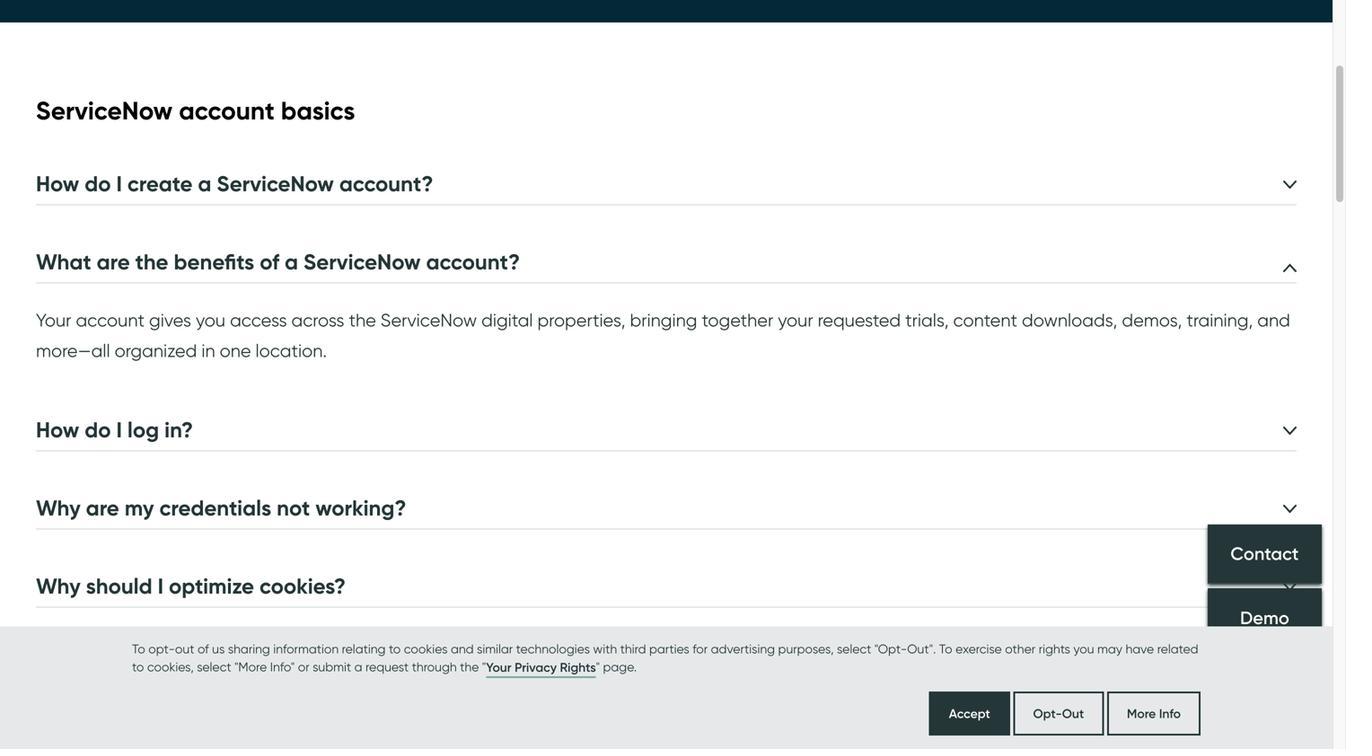 Task type: vqa. For each thing, say whether or not it's contained in the screenshot.
trials,
yes



Task type: describe. For each thing, give the bounding box(es) containing it.
sharing
[[228, 641, 270, 657]]

across
[[292, 309, 344, 331]]

" inside the to opt-out of us sharing information relating to cookies and similar technologies with third parties for advertising purposes, select "opt-out".  to exercise other rights you may have related to cookies, select "more info" or submit a request through the "
[[482, 659, 486, 675]]

more info button
[[1108, 692, 1201, 736]]

out
[[175, 641, 194, 657]]

for
[[693, 641, 708, 657]]

trials,
[[906, 309, 949, 331]]

the inside the to opt-out of us sharing information relating to cookies and similar technologies with third parties for advertising purposes, select "opt-out".  to exercise other rights you may have related to cookies, select "more info" or submit a request through the "
[[460, 659, 479, 675]]

together
[[702, 309, 774, 331]]

privacy
[[515, 660, 557, 675]]

requested
[[818, 309, 901, 331]]

and inside the to opt-out of us sharing information relating to cookies and similar technologies with third parties for advertising purposes, select "opt-out".  to exercise other rights you may have related to cookies, select "more info" or submit a request through the "
[[451, 641, 474, 657]]

opt-out
[[1034, 706, 1085, 721]]

information
[[273, 641, 339, 657]]

your privacy rights " page.
[[486, 659, 637, 675]]

"more
[[235, 659, 267, 675]]

have
[[1126, 641, 1155, 657]]

properties,
[[538, 309, 626, 331]]

technologies
[[516, 641, 590, 657]]

your account gives you access across the servicenow digital properties, bringing together your requested trials, content downloads, demos, training, and more—all organized in one location.
[[36, 309, 1291, 361]]

0 vertical spatial servicenow
[[36, 95, 173, 126]]

contact
[[1230, 542, 1298, 564]]

rights
[[560, 660, 596, 675]]

downloads,
[[1022, 309, 1118, 331]]

cookies
[[404, 641, 448, 657]]

servicenow inside your account gives you access across the servicenow digital properties, bringing together your requested trials, content downloads, demos, training, and more—all organized in one location.
[[381, 309, 477, 331]]

more—all
[[36, 340, 110, 361]]

demos,
[[1122, 309, 1183, 331]]

rights
[[1039, 641, 1071, 657]]

you inside your account gives you access across the servicenow digital properties, bringing together your requested trials, content downloads, demos, training, and more—all organized in one location.
[[196, 309, 226, 331]]

organized
[[115, 340, 197, 361]]

bringing
[[630, 309, 698, 331]]

your privacy rights link
[[486, 659, 596, 678]]

out".
[[908, 641, 936, 657]]

2 to from the left
[[940, 641, 953, 657]]

training,
[[1187, 309, 1254, 331]]

1 horizontal spatial to
[[389, 641, 401, 657]]

page.
[[603, 659, 637, 675]]

the inside your account gives you access across the servicenow digital properties, bringing together your requested trials, content downloads, demos, training, and more—all organized in one location.
[[349, 309, 376, 331]]

submit
[[313, 659, 351, 675]]

cookies,
[[147, 659, 194, 675]]

info"
[[270, 659, 295, 675]]

request
[[366, 659, 409, 675]]

contact link
[[1207, 524, 1321, 584]]

account for servicenow
[[179, 95, 275, 126]]

related
[[1158, 641, 1199, 657]]

info
[[1160, 706, 1181, 721]]



Task type: locate. For each thing, give the bounding box(es) containing it.
opt-
[[1034, 706, 1063, 721]]

0 vertical spatial to
[[389, 641, 401, 657]]

your inside your privacy rights " page.
[[486, 660, 512, 675]]

content
[[954, 309, 1018, 331]]

other
[[1005, 641, 1036, 657]]

and
[[1258, 309, 1291, 331], [451, 641, 474, 657]]

select left "opt-
[[837, 641, 872, 657]]

and inside your account gives you access across the servicenow digital properties, bringing together your requested trials, content downloads, demos, training, and more—all organized in one location.
[[1258, 309, 1291, 331]]

you
[[196, 309, 226, 331], [1074, 641, 1095, 657]]

1 horizontal spatial select
[[837, 641, 872, 657]]

third
[[620, 641, 646, 657]]

location.
[[256, 340, 327, 361]]

advertising
[[711, 641, 775, 657]]

parties
[[649, 641, 690, 657]]

accept button
[[930, 692, 1010, 736]]

opt-
[[148, 641, 175, 657]]

1 horizontal spatial "
[[596, 659, 600, 675]]

1 " from the left
[[482, 659, 486, 675]]

1 vertical spatial the
[[460, 659, 479, 675]]

the
[[349, 309, 376, 331], [460, 659, 479, 675]]

relating
[[342, 641, 386, 657]]

" down similar on the bottom
[[482, 659, 486, 675]]

us
[[212, 641, 225, 657]]

1 vertical spatial account
[[76, 309, 145, 331]]

one
[[220, 340, 251, 361]]

0 horizontal spatial "
[[482, 659, 486, 675]]

2 " from the left
[[596, 659, 600, 675]]

purposes,
[[778, 641, 834, 657]]

to up request
[[389, 641, 401, 657]]

demo link
[[1207, 588, 1321, 648]]

1 vertical spatial your
[[486, 660, 512, 675]]

and left similar on the bottom
[[451, 641, 474, 657]]

servicenow
[[36, 95, 173, 126], [381, 309, 477, 331]]

1 horizontal spatial servicenow
[[381, 309, 477, 331]]

of
[[198, 641, 209, 657]]

you left "may" in the bottom of the page
[[1074, 641, 1095, 657]]

1 horizontal spatial your
[[486, 660, 512, 675]]

0 vertical spatial you
[[196, 309, 226, 331]]

and right training, on the top right
[[1258, 309, 1291, 331]]

your inside your account gives you access across the servicenow digital properties, bringing together your requested trials, content downloads, demos, training, and more—all organized in one location.
[[36, 309, 71, 331]]

your for your account gives you access across the servicenow digital properties, bringing together your requested trials, content downloads, demos, training, and more—all organized in one location.
[[36, 309, 71, 331]]

the right across
[[349, 309, 376, 331]]

" down with in the bottom left of the page
[[596, 659, 600, 675]]

1 horizontal spatial the
[[460, 659, 479, 675]]

servicenow account basics
[[36, 95, 355, 126]]

0 horizontal spatial you
[[196, 309, 226, 331]]

more info
[[1127, 706, 1181, 721]]

exercise
[[956, 641, 1002, 657]]

accept
[[949, 706, 991, 721]]

you up in on the top left of page
[[196, 309, 226, 331]]

your down similar on the bottom
[[486, 660, 512, 675]]

in
[[202, 340, 215, 361]]

1 vertical spatial and
[[451, 641, 474, 657]]

demo
[[1239, 607, 1289, 629]]

with
[[593, 641, 617, 657]]

account inside your account gives you access across the servicenow digital properties, bringing together your requested trials, content downloads, demos, training, and more—all organized in one location.
[[76, 309, 145, 331]]

0 horizontal spatial your
[[36, 309, 71, 331]]

through
[[412, 659, 457, 675]]

" inside your privacy rights " page.
[[596, 659, 600, 675]]

your for your privacy rights " page.
[[486, 660, 512, 675]]

to right out".
[[940, 641, 953, 657]]

your
[[36, 309, 71, 331], [486, 660, 512, 675]]

digital
[[482, 309, 533, 331]]

0 horizontal spatial to
[[132, 659, 144, 675]]

1 horizontal spatial and
[[1258, 309, 1291, 331]]

out
[[1062, 706, 1085, 721]]

similar
[[477, 641, 513, 657]]

1 vertical spatial you
[[1074, 641, 1095, 657]]

select down the us
[[197, 659, 231, 675]]

a
[[355, 659, 363, 675]]

0 horizontal spatial select
[[197, 659, 231, 675]]

0 vertical spatial and
[[1258, 309, 1291, 331]]

access
[[230, 309, 287, 331]]

0 vertical spatial your
[[36, 309, 71, 331]]

0 vertical spatial select
[[837, 641, 872, 657]]

gives
[[149, 309, 191, 331]]

1 vertical spatial select
[[197, 659, 231, 675]]

may
[[1098, 641, 1123, 657]]

to
[[389, 641, 401, 657], [132, 659, 144, 675]]

0 vertical spatial the
[[349, 309, 376, 331]]

or
[[298, 659, 310, 675]]

0 horizontal spatial the
[[349, 309, 376, 331]]

"opt-
[[875, 641, 908, 657]]

to left the cookies,
[[132, 659, 144, 675]]

opt-out button
[[1014, 692, 1104, 736]]

0 horizontal spatial account
[[76, 309, 145, 331]]

account
[[179, 95, 275, 126], [76, 309, 145, 331]]

your up more—all
[[36, 309, 71, 331]]

"
[[482, 659, 486, 675], [596, 659, 600, 675]]

1 vertical spatial servicenow
[[381, 309, 477, 331]]

0 horizontal spatial servicenow
[[36, 95, 173, 126]]

to opt-out of us sharing information relating to cookies and similar technologies with third parties for advertising purposes, select "opt-out".  to exercise other rights you may have related to cookies, select "more info" or submit a request through the "
[[132, 641, 1199, 675]]

1 vertical spatial to
[[132, 659, 144, 675]]

1 to from the left
[[132, 641, 145, 657]]

0 horizontal spatial to
[[132, 641, 145, 657]]

1 horizontal spatial account
[[179, 95, 275, 126]]

select
[[837, 641, 872, 657], [197, 659, 231, 675]]

account for your
[[76, 309, 145, 331]]

basics
[[281, 95, 355, 126]]

0 horizontal spatial and
[[451, 641, 474, 657]]

you inside the to opt-out of us sharing information relating to cookies and similar technologies with third parties for advertising purposes, select "opt-out".  to exercise other rights you may have related to cookies, select "more info" or submit a request through the "
[[1074, 641, 1095, 657]]

to
[[132, 641, 145, 657], [940, 641, 953, 657]]

1 horizontal spatial to
[[940, 641, 953, 657]]

your
[[778, 309, 814, 331]]

1 horizontal spatial you
[[1074, 641, 1095, 657]]

the down similar on the bottom
[[460, 659, 479, 675]]

0 vertical spatial account
[[179, 95, 275, 126]]

to left opt-
[[132, 641, 145, 657]]

more
[[1127, 706, 1157, 721]]



